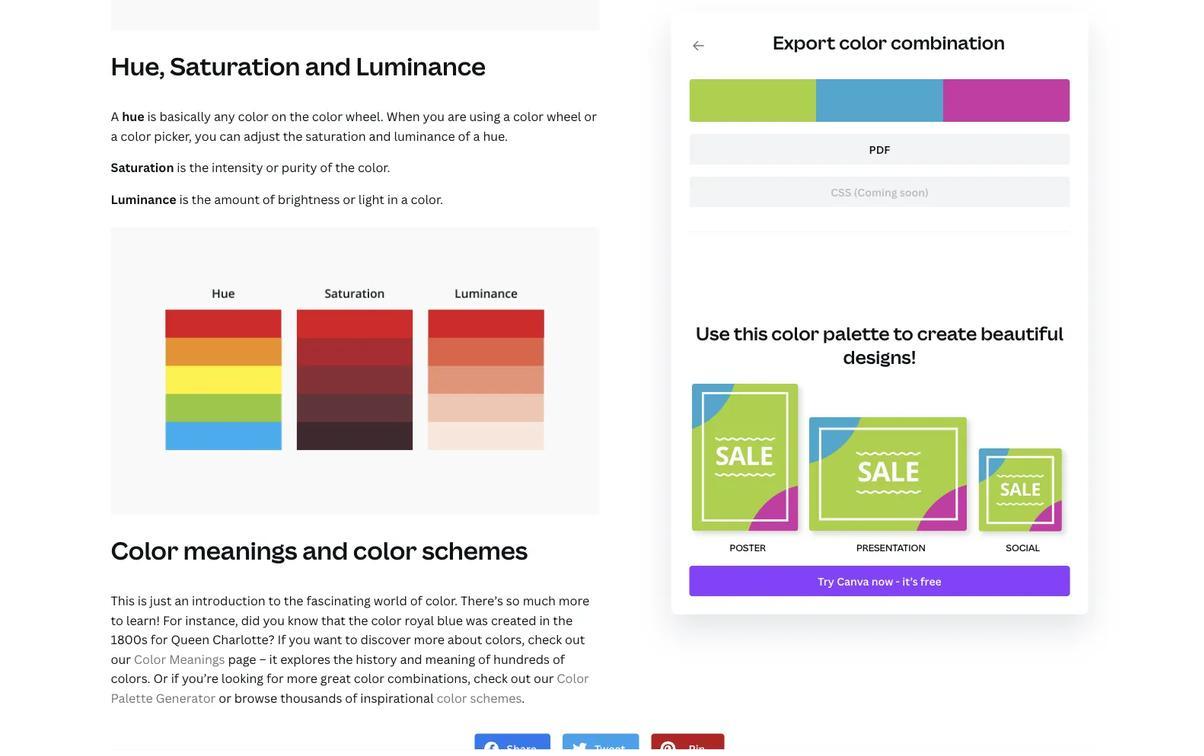 Task type: vqa. For each thing, say whether or not it's contained in the screenshot.
or
yes



Task type: describe. For each thing, give the bounding box(es) containing it.
color down combinations,
[[437, 690, 467, 706]]

presentation
[[857, 542, 926, 554]]

adjust
[[244, 127, 280, 144]]

thousands
[[280, 690, 342, 706]]

color inside page – it explores the history and meaning of hundreds of colors. or if you're looking for more great color combinations, check out our
[[354, 670, 385, 687]]

social
[[1007, 542, 1041, 554]]

you left can
[[195, 127, 217, 144]]

generator
[[156, 690, 216, 706]]

and down shade, tints, tones image
[[305, 50, 351, 83]]

color meanings
[[134, 651, 225, 667]]

charlotte?
[[213, 631, 275, 648]]

you're
[[182, 670, 219, 687]]

you right if
[[289, 631, 311, 648]]

luminance is the amount of brightness or light in a color.
[[111, 191, 444, 207]]

color. for world
[[426, 592, 458, 609]]

blue
[[437, 612, 463, 628]]

introduction
[[192, 592, 266, 609]]

the down 'on'
[[283, 127, 303, 144]]

of down about
[[479, 651, 491, 667]]

when
[[387, 108, 420, 124]]

intensity
[[212, 159, 263, 176]]

saturation is the intensity or purity of the color.
[[111, 159, 390, 176]]

palette
[[111, 690, 153, 706]]

meanings
[[169, 651, 225, 667]]

for inside the this is just an introduction to the fascinating world of color. there's so much more to learn! for instance, did you know that the color royal blue was created in the 1800s for queen charlotte? if you want to discover more about colors, check out our
[[151, 631, 168, 648]]

about
[[448, 631, 483, 648]]

this
[[111, 592, 135, 609]]

can
[[220, 127, 241, 144]]

color meanings and color schemes
[[111, 534, 528, 567]]

hue, saturation and luminance image
[[111, 227, 600, 515]]

1800s
[[111, 631, 148, 648]]

for inside page – it explores the history and meaning of hundreds of colors. or if you're looking for more great color combinations, check out our
[[267, 670, 284, 687]]

is for saturation
[[177, 159, 186, 176]]

you up if
[[263, 612, 285, 628]]

our inside the this is just an introduction to the fascinating world of color. there's so much more to learn! for instance, did you know that the color royal blue was created in the 1800s for queen charlotte? if you want to discover more about colors, check out our
[[111, 651, 131, 667]]

the inside page – it explores the history and meaning of hundreds of colors. or if you're looking for more great color combinations, check out our
[[334, 651, 353, 667]]

color schemes link
[[437, 690, 522, 706]]

2 horizontal spatial more
[[559, 592, 590, 609]]

created
[[491, 612, 537, 628]]

colors,
[[485, 631, 525, 648]]

color. for in
[[411, 191, 444, 207]]

create
[[918, 321, 978, 346]]

and inside 'is basically any color on the color wheel. when you are using a color wheel or a color picker, you can adjust the saturation and luminance of a hue.'
[[369, 127, 391, 144]]

color down "hue"
[[121, 127, 151, 144]]

you up luminance
[[423, 108, 445, 124]]

or left light
[[343, 191, 356, 207]]

hundreds
[[494, 651, 550, 667]]

beautiful
[[981, 321, 1064, 346]]

is for this
[[138, 592, 147, 609]]

color for color palette generator
[[557, 670, 590, 687]]

brightness
[[278, 191, 340, 207]]

or down looking
[[219, 690, 232, 706]]

our inside page – it explores the history and meaning of hundreds of colors. or if you're looking for more great color combinations, check out our
[[534, 670, 554, 687]]

in inside the this is just an introduction to the fascinating world of color. there's so much more to learn! for instance, did you know that the color royal blue was created in the 1800s for queen charlotte? if you want to discover more about colors, check out our
[[540, 612, 550, 628]]

out inside page – it explores the history and meaning of hundreds of colors. or if you're looking for more great color combinations, check out our
[[511, 670, 531, 687]]

1 vertical spatial luminance
[[111, 191, 176, 207]]

there's
[[461, 592, 504, 609]]

explores
[[281, 651, 331, 667]]

discover
[[361, 631, 411, 648]]

use this color palette to create beautiful designs!
[[696, 321, 1064, 370]]

color inside use this color palette to create beautiful designs!
[[772, 321, 820, 346]]

instance,
[[185, 612, 238, 628]]

queen
[[171, 631, 210, 648]]

are
[[448, 108, 467, 124]]

if
[[171, 670, 179, 687]]

world
[[374, 592, 407, 609]]

or browse thousands of inspirational color schemes .
[[216, 690, 525, 706]]

any
[[214, 108, 235, 124]]

and up fascinating
[[303, 534, 348, 567]]

light
[[359, 191, 385, 207]]

want
[[314, 631, 342, 648]]

of inside 'is basically any color on the color wheel. when you are using a color wheel or a color picker, you can adjust the saturation and luminance of a hue.'
[[458, 127, 471, 144]]

if
[[278, 631, 286, 648]]

a right using at the top of page
[[504, 108, 511, 124]]

1 vertical spatial schemes
[[470, 690, 522, 706]]

the up know at the left
[[284, 592, 304, 609]]

did
[[241, 612, 260, 628]]

or
[[153, 670, 168, 687]]

fascinating
[[307, 592, 371, 609]]

a right light
[[401, 191, 408, 207]]

basically
[[160, 108, 211, 124]]

a down a
[[111, 127, 118, 144]]

poster
[[730, 542, 766, 554]]

hue,
[[111, 50, 165, 83]]

this is just an introduction to the fascinating world of color. there's so much more to learn! for instance, did you know that the color royal blue was created in the 1800s for queen charlotte? if you want to discover more about colors, check out our
[[111, 592, 590, 667]]

the right 'on'
[[290, 108, 309, 124]]

to down the this
[[111, 612, 123, 628]]

0 vertical spatial schemes
[[422, 534, 528, 567]]

the right the that
[[349, 612, 368, 628]]

combination
[[891, 30, 1006, 54]]

color palette generator link
[[111, 670, 590, 706]]

a hue
[[111, 108, 144, 124]]



Task type: locate. For each thing, give the bounding box(es) containing it.
color inside color palette generator
[[557, 670, 590, 687]]

0 horizontal spatial more
[[287, 670, 318, 687]]

check up hundreds
[[528, 631, 562, 648]]

1 horizontal spatial check
[[528, 631, 562, 648]]

0 vertical spatial out
[[565, 631, 585, 648]]

amount
[[214, 191, 260, 207]]

1 vertical spatial saturation
[[111, 159, 174, 176]]

of right amount
[[263, 191, 275, 207]]

out inside the this is just an introduction to the fascinating world of color. there's so much more to learn! for instance, did you know that the color royal blue was created in the 1800s for queen charlotte? if you want to discover more about colors, check out our
[[565, 631, 585, 648]]

color meanings link
[[134, 651, 225, 667]]

was
[[466, 612, 488, 628]]

out right 'colors,'
[[565, 631, 585, 648]]

is basically any color on the color wheel. when you are using a color wheel or a color picker, you can adjust the saturation and luminance of a hue.
[[111, 108, 597, 144]]

meanings
[[183, 534, 298, 567]]

of up the royal
[[410, 592, 423, 609]]

color. right light
[[411, 191, 444, 207]]

for
[[151, 631, 168, 648], [267, 670, 284, 687]]

2 vertical spatial color
[[557, 670, 590, 687]]

history
[[356, 651, 397, 667]]

for
[[163, 612, 182, 628]]

is down 'picker,'
[[177, 159, 186, 176]]

1 vertical spatial more
[[414, 631, 445, 648]]

use
[[696, 321, 731, 346]]

saturation up any
[[170, 50, 300, 83]]

more inside page – it explores the history and meaning of hundreds of colors. or if you're looking for more great color combinations, check out our
[[287, 670, 318, 687]]

is for luminance
[[179, 191, 189, 207]]

0 horizontal spatial in
[[388, 191, 398, 207]]

1 vertical spatial color
[[134, 651, 166, 667]]

picker,
[[154, 127, 192, 144]]

2 vertical spatial color.
[[426, 592, 458, 609]]

much
[[523, 592, 556, 609]]

color right 'this' on the top of page
[[772, 321, 820, 346]]

export
[[773, 30, 836, 54]]

for down for
[[151, 631, 168, 648]]

in down much
[[540, 612, 550, 628]]

to up if
[[269, 592, 281, 609]]

of down are
[[458, 127, 471, 144]]

luminance up when
[[356, 50, 486, 83]]

of right hundreds
[[553, 651, 565, 667]]

more down explores
[[287, 670, 318, 687]]

0 vertical spatial our
[[111, 651, 131, 667]]

color for color meanings and color schemes
[[111, 534, 179, 567]]

and down wheel.
[[369, 127, 391, 144]]

of down the great
[[345, 690, 358, 706]]

saturation down 'picker,'
[[111, 159, 174, 176]]

or inside 'is basically any color on the color wheel. when you are using a color wheel or a color picker, you can adjust the saturation and luminance of a hue.'
[[585, 108, 597, 124]]

or left purity
[[266, 159, 279, 176]]

is right "hue"
[[147, 108, 157, 124]]

saturation
[[306, 127, 366, 144]]

hue.
[[483, 127, 508, 144]]

shade, tints, tones image
[[111, 0, 600, 31]]

1 horizontal spatial more
[[414, 631, 445, 648]]

to left create
[[894, 321, 914, 346]]

the left intensity
[[189, 159, 209, 176]]

the up the great
[[334, 651, 353, 667]]

colors.
[[111, 670, 151, 687]]

0 vertical spatial luminance
[[356, 50, 486, 83]]

check inside the this is just an introduction to the fascinating world of color. there's so much more to learn! for instance, did you know that the color royal blue was created in the 1800s for queen charlotte? if you want to discover more about colors, check out our
[[528, 631, 562, 648]]

color up saturation
[[312, 108, 343, 124]]

it
[[269, 651, 278, 667]]

2 vertical spatial more
[[287, 670, 318, 687]]

know
[[288, 612, 319, 628]]

the left amount
[[192, 191, 211, 207]]

hue
[[122, 108, 144, 124]]

our down 1800s
[[111, 651, 131, 667]]

is left just
[[138, 592, 147, 609]]

luminance
[[394, 127, 455, 144]]

and inside page – it explores the history and meaning of hundreds of colors. or if you're looking for more great color combinations, check out our
[[400, 651, 423, 667]]

color for color meanings
[[134, 651, 166, 667]]

page
[[228, 651, 256, 667]]

1 horizontal spatial our
[[534, 670, 554, 687]]

1 vertical spatial our
[[534, 670, 554, 687]]

a
[[111, 108, 119, 124]]

color. inside the this is just an introduction to the fascinating world of color. there's so much more to learn! for instance, did you know that the color royal blue was created in the 1800s for queen charlotte? if you want to discover more about colors, check out our
[[426, 592, 458, 609]]

combinations,
[[388, 670, 471, 687]]

color
[[840, 30, 888, 54], [238, 108, 269, 124], [312, 108, 343, 124], [513, 108, 544, 124], [121, 127, 151, 144], [772, 321, 820, 346], [353, 534, 417, 567], [371, 612, 402, 628], [354, 670, 385, 687], [437, 690, 467, 706]]

1 horizontal spatial luminance
[[356, 50, 486, 83]]

the
[[290, 108, 309, 124], [283, 127, 303, 144], [189, 159, 209, 176], [335, 159, 355, 176], [192, 191, 211, 207], [284, 592, 304, 609], [349, 612, 368, 628], [553, 612, 573, 628], [334, 651, 353, 667]]

color left wheel
[[513, 108, 544, 124]]

0 vertical spatial color
[[111, 534, 179, 567]]

meaning
[[426, 651, 476, 667]]

hue, saturation and luminance
[[111, 50, 486, 83]]

1 vertical spatial color.
[[411, 191, 444, 207]]

palette
[[824, 321, 890, 346]]

for down it
[[267, 670, 284, 687]]

is inside the this is just an introduction to the fascinating world of color. there's so much more to learn! for instance, did you know that the color royal blue was created in the 1800s for queen charlotte? if you want to discover more about colors, check out our
[[138, 592, 147, 609]]

0 vertical spatial more
[[559, 592, 590, 609]]

0 horizontal spatial out
[[511, 670, 531, 687]]

to right 'want'
[[345, 631, 358, 648]]

check up color schemes link
[[474, 670, 508, 687]]

more down the royal
[[414, 631, 445, 648]]

saturation
[[170, 50, 300, 83], [111, 159, 174, 176]]

1 vertical spatial out
[[511, 670, 531, 687]]

this
[[734, 321, 768, 346]]

great
[[321, 670, 351, 687]]

luminance
[[356, 50, 486, 83], [111, 191, 176, 207]]

color palette generator
[[111, 670, 590, 706]]

browse
[[234, 690, 278, 706]]

an
[[175, 592, 189, 609]]

schemes
[[422, 534, 528, 567], [470, 690, 522, 706]]

or
[[585, 108, 597, 124], [266, 159, 279, 176], [343, 191, 356, 207], [219, 690, 232, 706]]

0 vertical spatial check
[[528, 631, 562, 648]]

color right export
[[840, 30, 888, 54]]

.
[[522, 690, 525, 706]]

looking
[[222, 670, 264, 687]]

1 horizontal spatial for
[[267, 670, 284, 687]]

0 vertical spatial for
[[151, 631, 168, 648]]

the down much
[[553, 612, 573, 628]]

designs!
[[844, 345, 917, 370]]

schemes up the there's
[[422, 534, 528, 567]]

our
[[111, 651, 131, 667], [534, 670, 554, 687]]

0 horizontal spatial check
[[474, 670, 508, 687]]

color inside the this is just an introduction to the fascinating world of color. there's so much more to learn! for instance, did you know that the color royal blue was created in the 1800s for queen charlotte? if you want to discover more about colors, check out our
[[371, 612, 402, 628]]

page – it explores the history and meaning of hundreds of colors. or if you're looking for more great color combinations, check out our
[[111, 651, 565, 687]]

color. up blue
[[426, 592, 458, 609]]

0 vertical spatial in
[[388, 191, 398, 207]]

0 horizontal spatial our
[[111, 651, 131, 667]]

a left hue.
[[474, 127, 480, 144]]

on
[[272, 108, 287, 124]]

in right light
[[388, 191, 398, 207]]

our down hundreds
[[534, 670, 554, 687]]

using
[[470, 108, 501, 124]]

the down saturation
[[335, 159, 355, 176]]

just
[[150, 592, 172, 609]]

or right wheel
[[585, 108, 597, 124]]

–
[[259, 651, 266, 667]]

to inside use this color palette to create beautiful designs!
[[894, 321, 914, 346]]

1 horizontal spatial out
[[565, 631, 585, 648]]

and up combinations,
[[400, 651, 423, 667]]

of right purity
[[320, 159, 333, 176]]

is inside 'is basically any color on the color wheel. when you are using a color wheel or a color picker, you can adjust the saturation and luminance of a hue.'
[[147, 108, 157, 124]]

check inside page – it explores the history and meaning of hundreds of colors. or if you're looking for more great color combinations, check out our
[[474, 670, 508, 687]]

0 vertical spatial saturation
[[170, 50, 300, 83]]

luminance down 'picker,'
[[111, 191, 176, 207]]

0 vertical spatial color.
[[358, 159, 390, 176]]

more
[[559, 592, 590, 609], [414, 631, 445, 648], [287, 670, 318, 687]]

that
[[321, 612, 346, 628]]

schemes down hundreds
[[470, 690, 522, 706]]

export color combination
[[773, 30, 1006, 54]]

is
[[147, 108, 157, 124], [177, 159, 186, 176], [179, 191, 189, 207], [138, 592, 147, 609]]

color
[[111, 534, 179, 567], [134, 651, 166, 667], [557, 670, 590, 687]]

color up or browse thousands of inspirational color schemes .
[[354, 670, 385, 687]]

wheel
[[547, 108, 582, 124]]

check
[[528, 631, 562, 648], [474, 670, 508, 687]]

purity
[[282, 159, 317, 176]]

1 vertical spatial in
[[540, 612, 550, 628]]

inspirational
[[361, 690, 434, 706]]

learn!
[[126, 612, 160, 628]]

1 horizontal spatial in
[[540, 612, 550, 628]]

royal
[[405, 612, 434, 628]]

color. up light
[[358, 159, 390, 176]]

out
[[565, 631, 585, 648], [511, 670, 531, 687]]

a
[[504, 108, 511, 124], [111, 127, 118, 144], [474, 127, 480, 144], [401, 191, 408, 207]]

is left amount
[[179, 191, 189, 207]]

out down hundreds
[[511, 670, 531, 687]]

more right much
[[559, 592, 590, 609]]

color up 'adjust'
[[238, 108, 269, 124]]

0 horizontal spatial luminance
[[111, 191, 176, 207]]

so
[[507, 592, 520, 609]]

color up world
[[353, 534, 417, 567]]

to
[[894, 321, 914, 346], [269, 592, 281, 609], [111, 612, 123, 628], [345, 631, 358, 648]]

1 vertical spatial for
[[267, 670, 284, 687]]

color up discover at the bottom left
[[371, 612, 402, 628]]

of inside the this is just an introduction to the fascinating world of color. there's so much more to learn! for instance, did you know that the color royal blue was created in the 1800s for queen charlotte? if you want to discover more about colors, check out our
[[410, 592, 423, 609]]

0 horizontal spatial for
[[151, 631, 168, 648]]

1 vertical spatial check
[[474, 670, 508, 687]]

wheel.
[[346, 108, 384, 124]]



